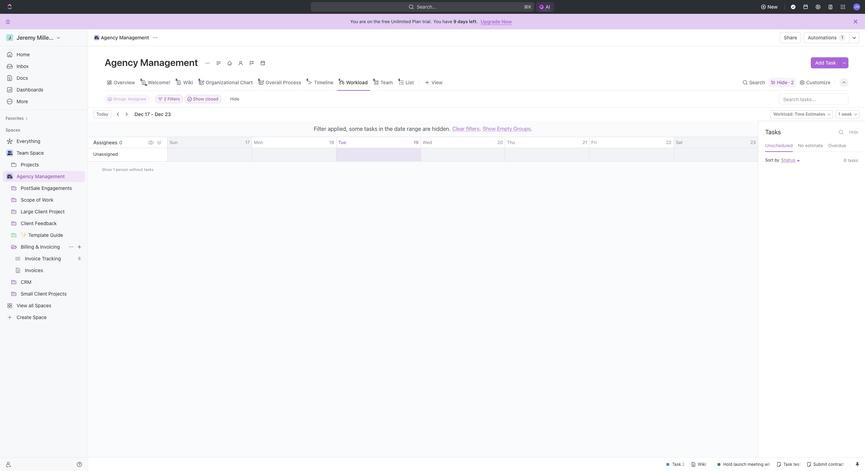 Task type: vqa. For each thing, say whether or not it's contained in the screenshot.


Task type: locate. For each thing, give the bounding box(es) containing it.
empty
[[497, 125, 512, 132]]

assignee
[[128, 96, 146, 102]]

2 inside 2 filters dropdown button
[[164, 96, 166, 102]]

0 horizontal spatial 0
[[119, 139, 122, 145]]

space for team space
[[30, 150, 44, 156]]

2 . from the left
[[531, 126, 532, 132]]

0 vertical spatial 2
[[791, 79, 794, 85]]

team for team space
[[17, 150, 29, 156]]

agency management up welcome! link
[[105, 57, 200, 68]]

0 vertical spatial team
[[381, 79, 393, 85]]

today
[[96, 112, 108, 117]]

2 vertical spatial show
[[102, 167, 112, 172]]

workload for workload
[[346, 79, 368, 85]]

1 horizontal spatial you
[[434, 19, 441, 24]]

hide button down organizational chart
[[227, 95, 242, 103]]

tree inside sidebar navigation
[[3, 136, 85, 323]]

in
[[379, 126, 383, 132]]

1 horizontal spatial spaces
[[35, 303, 51, 308]]

invoice tracking
[[25, 256, 61, 262]]

spaces down favorites
[[6, 127, 20, 133]]

1 vertical spatial 0
[[844, 158, 847, 163]]

1 horizontal spatial the
[[385, 126, 393, 132]]

scope of work link
[[21, 194, 84, 206]]

9
[[454, 19, 457, 24]]

1 horizontal spatial projects
[[48, 291, 67, 297]]

0 vertical spatial hide
[[777, 79, 788, 85]]

team space
[[17, 150, 44, 156]]

management inside tree
[[35, 173, 65, 179]]

you left have
[[434, 19, 441, 24]]

customize
[[807, 79, 831, 85]]

6
[[78, 256, 81, 261]]

group:
[[113, 96, 127, 102]]

hide button
[[227, 95, 242, 103], [847, 128, 861, 136]]

everything link
[[3, 136, 84, 147]]

space down the everything link
[[30, 150, 44, 156]]

workload inside the workload 'link'
[[346, 79, 368, 85]]

0 vertical spatial hide button
[[227, 95, 242, 103]]

are right range
[[423, 126, 431, 132]]

show for show 1 person without tasks
[[102, 167, 112, 172]]

1 horizontal spatial 2
[[791, 79, 794, 85]]

1 vertical spatial hide button
[[847, 128, 861, 136]]

0 vertical spatial 1
[[842, 35, 844, 40]]

1 horizontal spatial 23
[[751, 140, 756, 145]]

&
[[35, 244, 39, 250]]

0 vertical spatial management
[[119, 35, 149, 40]]

1 week button
[[836, 110, 860, 118]]

. right empty
[[531, 126, 532, 132]]

agency up overview
[[105, 57, 138, 68]]

show
[[193, 96, 204, 102], [483, 125, 496, 132], [102, 167, 112, 172]]

0 right assignees at the left of the page
[[119, 139, 122, 145]]

dec left -
[[135, 111, 144, 117]]

view button
[[423, 78, 445, 87]]

1 vertical spatial 1
[[839, 112, 841, 117]]

1 horizontal spatial .
[[531, 126, 532, 132]]

workload left time
[[774, 112, 793, 117]]

overdue
[[829, 143, 846, 148]]

17 left -
[[145, 111, 150, 117]]

you left the on
[[350, 19, 358, 24]]

0 horizontal spatial are
[[359, 19, 366, 24]]

2 dec from the left
[[155, 111, 164, 117]]

agency up postsale
[[17, 173, 34, 179]]

1 left person
[[113, 167, 115, 172]]

client feedback
[[21, 220, 57, 226]]

2 horizontal spatial tasks
[[848, 158, 858, 163]]

are inside filter applied, some tasks in the date range are hidden. clear filters . show empty groups .
[[423, 126, 431, 132]]

client down large
[[21, 220, 34, 226]]

team right user group image
[[17, 150, 29, 156]]

large client project link
[[21, 206, 84, 217]]

large
[[21, 209, 33, 215]]

1 vertical spatial 2
[[164, 96, 166, 102]]

2 horizontal spatial show
[[483, 125, 496, 132]]

agency management up postsale engagements
[[17, 173, 65, 179]]

timeline link
[[313, 78, 333, 87]]

0 vertical spatial agency
[[101, 35, 118, 40]]

1 horizontal spatial show
[[193, 96, 204, 102]]

0 horizontal spatial view
[[17, 303, 27, 308]]

sun
[[170, 140, 178, 145]]

.
[[480, 126, 481, 132], [531, 126, 532, 132]]

no
[[798, 143, 804, 148]]

1 right automations
[[842, 35, 844, 40]]

1 horizontal spatial view
[[432, 79, 443, 85]]

everything
[[17, 138, 40, 144]]

tree
[[3, 136, 85, 323]]

search button
[[740, 78, 767, 87]]

0 horizontal spatial team
[[17, 150, 29, 156]]

agency right business time image
[[101, 35, 118, 40]]

hide down 1 week button
[[849, 130, 858, 135]]

have
[[443, 19, 452, 24]]

without
[[129, 167, 143, 172]]

assignees
[[93, 139, 117, 145]]

wiki link
[[182, 78, 193, 87]]

0 horizontal spatial agency management link
[[17, 171, 84, 182]]

agency management
[[101, 35, 149, 40], [105, 57, 200, 68], [17, 173, 65, 179]]

1 vertical spatial team
[[17, 150, 29, 156]]

0 down overdue
[[844, 158, 847, 163]]

1 horizontal spatial are
[[423, 126, 431, 132]]

2 horizontal spatial hide
[[849, 130, 858, 135]]

1 vertical spatial tasks
[[848, 158, 858, 163]]

2 horizontal spatial 1
[[842, 35, 844, 40]]

show left empty
[[483, 125, 496, 132]]

range
[[407, 126, 421, 132]]

small client projects
[[21, 291, 67, 297]]

create space link
[[3, 312, 84, 323]]

time
[[795, 112, 805, 117]]

business time image
[[7, 174, 12, 179]]

space down view all spaces link
[[33, 314, 47, 320]]

jeremy miller's workspace, , element
[[6, 34, 13, 41]]

show for show closed
[[193, 96, 204, 102]]

0 vertical spatial tasks
[[364, 126, 378, 132]]

hide
[[777, 79, 788, 85], [230, 96, 239, 102], [849, 130, 858, 135]]

days
[[458, 19, 468, 24]]

2
[[791, 79, 794, 85], [164, 96, 166, 102]]

postsale
[[21, 185, 40, 191]]

view right list
[[432, 79, 443, 85]]

1 vertical spatial view
[[17, 303, 27, 308]]

2 vertical spatial agency
[[17, 173, 34, 179]]

. right clear
[[480, 126, 481, 132]]

week
[[842, 112, 852, 117]]

0
[[119, 139, 122, 145], [844, 158, 847, 163]]

2 vertical spatial 1
[[113, 167, 115, 172]]

2 vertical spatial tasks
[[144, 167, 154, 172]]

projects down team space
[[21, 162, 39, 168]]

home
[[17, 51, 30, 57]]

the right the on
[[374, 19, 380, 24]]

view all spaces
[[17, 303, 51, 308]]

client up client feedback
[[35, 209, 48, 215]]

spaces down small client projects at bottom
[[35, 303, 51, 308]]

0 horizontal spatial 17
[[145, 111, 150, 117]]

the inside filter applied, some tasks in the date range are hidden. clear filters . show empty groups .
[[385, 126, 393, 132]]

0 vertical spatial 23
[[165, 111, 171, 117]]

2 vertical spatial client
[[34, 291, 47, 297]]

hide 2
[[777, 79, 794, 85]]

user group image
[[7, 151, 12, 155]]

hide for the left hide button
[[230, 96, 239, 102]]

0 horizontal spatial .
[[480, 126, 481, 132]]

2 vertical spatial hide
[[849, 130, 858, 135]]

1 horizontal spatial tasks
[[364, 126, 378, 132]]

space inside team space "link"
[[30, 150, 44, 156]]

create space
[[17, 314, 47, 320]]

agency management right business time image
[[101, 35, 149, 40]]

1 vertical spatial agency
[[105, 57, 138, 68]]

by
[[775, 158, 780, 163]]

status button
[[780, 157, 796, 163]]

23 left unscheduled
[[751, 140, 756, 145]]

view left the all
[[17, 303, 27, 308]]

closed
[[205, 96, 218, 102]]

0 vertical spatial the
[[374, 19, 380, 24]]

show inside "button"
[[193, 96, 204, 102]]

projects inside small client projects link
[[48, 291, 67, 297]]

hide down organizational chart
[[230, 96, 239, 102]]

small client projects link
[[21, 288, 84, 300]]

view for view
[[432, 79, 443, 85]]

show closed
[[193, 96, 218, 102]]

0 horizontal spatial you
[[350, 19, 358, 24]]

0 horizontal spatial hide
[[230, 96, 239, 102]]

invoices link
[[25, 265, 84, 276]]

dec right -
[[155, 111, 164, 117]]

1 inside 1 week button
[[839, 112, 841, 117]]

organizational
[[206, 79, 239, 85]]

docs link
[[3, 73, 85, 84]]

1 vertical spatial projects
[[48, 291, 67, 297]]

projects down crm link
[[48, 291, 67, 297]]

0 vertical spatial workload
[[346, 79, 368, 85]]

workload left the team link
[[346, 79, 368, 85]]

1 vertical spatial space
[[33, 314, 47, 320]]

1 horizontal spatial dec
[[155, 111, 164, 117]]

0 horizontal spatial show
[[102, 167, 112, 172]]

client feedback link
[[21, 218, 84, 229]]

large client project
[[21, 209, 65, 215]]

17 left mon
[[245, 140, 250, 145]]

-
[[151, 111, 153, 117]]

0 horizontal spatial dec
[[135, 111, 144, 117]]

1 for 1 week
[[839, 112, 841, 117]]

the inside you are on the free unlimited plan trial. you have 9 days left. upgrade now
[[374, 19, 380, 24]]

team inside "link"
[[17, 150, 29, 156]]

engagements
[[41, 185, 72, 191]]

hide right search
[[777, 79, 788, 85]]

show left person
[[102, 167, 112, 172]]

2 vertical spatial management
[[35, 173, 65, 179]]

0 vertical spatial are
[[359, 19, 366, 24]]

left.
[[469, 19, 478, 24]]

0 horizontal spatial the
[[374, 19, 380, 24]]

1 left week
[[839, 112, 841, 117]]

hidden.
[[432, 126, 451, 132]]

agency management link
[[92, 34, 151, 42], [17, 171, 84, 182]]

client for small
[[34, 291, 47, 297]]

filter
[[314, 126, 326, 132]]

0 horizontal spatial 2
[[164, 96, 166, 102]]

you are on the free unlimited plan trial. you have 9 days left. upgrade now
[[350, 18, 512, 24]]

management
[[119, 35, 149, 40], [140, 57, 198, 68], [35, 173, 65, 179]]

23 down 2 filters dropdown button
[[165, 111, 171, 117]]

view for view all spaces
[[17, 303, 27, 308]]

tue
[[338, 140, 346, 145]]

show left "closed" on the left top of the page
[[193, 96, 204, 102]]

0 vertical spatial projects
[[21, 162, 39, 168]]

1 horizontal spatial 0
[[844, 158, 847, 163]]

1 horizontal spatial hide
[[777, 79, 788, 85]]

team left list link
[[381, 79, 393, 85]]

filters
[[168, 96, 180, 102]]

1 vertical spatial workload
[[774, 112, 793, 117]]

space for create space
[[33, 314, 47, 320]]

overall process link
[[264, 78, 301, 87]]

miller's
[[37, 35, 56, 41]]

0 horizontal spatial 23
[[165, 111, 171, 117]]

2 vertical spatial agency management
[[17, 173, 65, 179]]

of
[[36, 197, 41, 203]]

1 vertical spatial management
[[140, 57, 198, 68]]

tree containing everything
[[3, 136, 85, 323]]

0 vertical spatial client
[[35, 209, 48, 215]]

23
[[165, 111, 171, 117], [751, 140, 756, 145]]

0 vertical spatial space
[[30, 150, 44, 156]]

1 vertical spatial are
[[423, 126, 431, 132]]

1 horizontal spatial 17
[[245, 140, 250, 145]]

fri
[[592, 140, 597, 145]]

1 horizontal spatial team
[[381, 79, 393, 85]]

small
[[21, 291, 33, 297]]

favorites
[[6, 116, 24, 121]]

add task
[[815, 60, 836, 66]]

mon
[[254, 140, 263, 145]]

hide button down 1 week button
[[847, 128, 861, 136]]

1 horizontal spatial 1
[[839, 112, 841, 117]]

show 1 person without tasks
[[102, 167, 154, 172]]

1 vertical spatial spaces
[[35, 303, 51, 308]]

are left the on
[[359, 19, 366, 24]]

view inside sidebar navigation
[[17, 303, 27, 308]]

0 horizontal spatial spaces
[[6, 127, 20, 133]]

0 vertical spatial 0
[[119, 139, 122, 145]]

spaces
[[6, 127, 20, 133], [35, 303, 51, 308]]

agency
[[101, 35, 118, 40], [105, 57, 138, 68], [17, 173, 34, 179]]

space inside the create space link
[[33, 314, 47, 320]]

share
[[784, 35, 797, 40]]

1 vertical spatial show
[[483, 125, 496, 132]]

1 . from the left
[[480, 126, 481, 132]]

postsale engagements link
[[21, 183, 84, 194]]

the right in
[[385, 126, 393, 132]]

upgrade
[[481, 18, 500, 24]]

j
[[8, 35, 11, 40]]

1 vertical spatial hide
[[230, 96, 239, 102]]

view inside button
[[432, 79, 443, 85]]

0 vertical spatial show
[[193, 96, 204, 102]]

client up view all spaces link
[[34, 291, 47, 297]]

1 horizontal spatial workload
[[774, 112, 793, 117]]

1 vertical spatial 17
[[245, 140, 250, 145]]

1 vertical spatial the
[[385, 126, 393, 132]]

2 left customize "button"
[[791, 79, 794, 85]]

2 left "filters"
[[164, 96, 166, 102]]

0 horizontal spatial workload
[[346, 79, 368, 85]]

on
[[367, 19, 372, 24]]

0 vertical spatial view
[[432, 79, 443, 85]]

1 vertical spatial client
[[21, 220, 34, 226]]

0 vertical spatial 17
[[145, 111, 150, 117]]

0 vertical spatial agency management link
[[92, 34, 151, 42]]



Task type: describe. For each thing, give the bounding box(es) containing it.
view all spaces link
[[3, 300, 84, 311]]

1 week
[[839, 112, 852, 117]]

crm link
[[21, 277, 84, 288]]

team for team
[[381, 79, 393, 85]]

automations
[[808, 35, 837, 40]]

overall
[[266, 79, 282, 85]]

scope of work
[[21, 197, 54, 203]]

more
[[17, 98, 28, 104]]

are inside you are on the free unlimited plan trial. you have 9 days left. upgrade now
[[359, 19, 366, 24]]

tracking
[[42, 256, 61, 262]]

1 horizontal spatial hide button
[[847, 128, 861, 136]]

work
[[42, 197, 54, 203]]

inbox
[[17, 63, 29, 69]]

filters
[[466, 125, 480, 132]]

dashboards
[[17, 87, 43, 93]]

home link
[[3, 49, 85, 60]]

invoice
[[25, 256, 41, 262]]

jeremy
[[17, 35, 36, 41]]

0 horizontal spatial hide button
[[227, 95, 242, 103]]

1 dec from the left
[[135, 111, 144, 117]]

unlimited
[[391, 19, 411, 24]]

workload : time estimates
[[774, 112, 826, 117]]

0 horizontal spatial tasks
[[144, 167, 154, 172]]

unassigned
[[93, 151, 118, 157]]

sort
[[766, 158, 774, 163]]

0 horizontal spatial 1
[[113, 167, 115, 172]]

feedback
[[35, 220, 57, 226]]

✨ template guide
[[21, 232, 63, 238]]

view button
[[423, 74, 445, 91]]

hide for rightmost hide button
[[849, 130, 858, 135]]

1 vertical spatial 23
[[751, 140, 756, 145]]

spaces inside tree
[[35, 303, 51, 308]]

0 vertical spatial agency management
[[101, 35, 149, 40]]

2 filters button
[[155, 95, 183, 103]]

client for large
[[35, 209, 48, 215]]

dashboards link
[[3, 84, 85, 95]]

1 horizontal spatial agency management link
[[92, 34, 151, 42]]

favorites button
[[3, 114, 31, 123]]

person
[[116, 167, 128, 172]]

1 vertical spatial agency management
[[105, 57, 200, 68]]

21
[[583, 140, 587, 145]]

invoicing
[[40, 244, 60, 250]]

tasks inside filter applied, some tasks in the date range are hidden. clear filters . show empty groups .
[[364, 126, 378, 132]]

sidebar navigation
[[0, 29, 89, 471]]

estimate
[[805, 143, 823, 148]]

more button
[[3, 96, 85, 107]]

assignees 0
[[93, 139, 122, 145]]

wed
[[423, 140, 432, 145]]

0 vertical spatial spaces
[[6, 127, 20, 133]]

welcome! link
[[146, 78, 170, 87]]

business time image
[[95, 36, 99, 39]]

share button
[[780, 32, 802, 43]]

estimates
[[806, 112, 826, 117]]

2 you from the left
[[434, 19, 441, 24]]

unscheduled
[[766, 143, 793, 148]]

projects link
[[21, 159, 84, 170]]

agency inside tree
[[17, 173, 34, 179]]

list
[[406, 79, 414, 85]]

process
[[283, 79, 301, 85]]

1 you from the left
[[350, 19, 358, 24]]

jm button
[[852, 1, 863, 12]]

inbox link
[[3, 61, 85, 72]]

upgrade now link
[[481, 18, 512, 24]]

organizational chart link
[[204, 78, 253, 87]]

new button
[[758, 1, 782, 12]]

status
[[781, 157, 796, 163]]

new
[[768, 4, 778, 10]]

jm
[[855, 5, 860, 9]]

all
[[29, 303, 34, 308]]

invoices
[[25, 267, 43, 273]]

show inside filter applied, some tasks in the date range are hidden. clear filters . show empty groups .
[[483, 125, 496, 132]]

billing & invoicing link
[[21, 241, 66, 253]]

invoice tracking link
[[25, 253, 75, 264]]

chart
[[240, 79, 253, 85]]

scope
[[21, 197, 35, 203]]

groups
[[514, 125, 531, 132]]

1 for 1
[[842, 35, 844, 40]]

overall process
[[266, 79, 301, 85]]

0 horizontal spatial projects
[[21, 162, 39, 168]]

19
[[414, 140, 419, 145]]

✨ template guide link
[[21, 230, 84, 241]]

0 tasks
[[844, 158, 858, 163]]

0 inside assignees 0
[[119, 139, 122, 145]]

list link
[[404, 78, 414, 87]]

⌘k
[[524, 4, 532, 10]]

guide
[[50, 232, 63, 238]]

show closed button
[[185, 95, 222, 103]]

now
[[502, 18, 512, 24]]

overview link
[[112, 78, 135, 87]]

workload for workload : time estimates
[[774, 112, 793, 117]]

create
[[17, 314, 31, 320]]

1 vertical spatial agency management link
[[17, 171, 84, 182]]

agency management inside sidebar navigation
[[17, 173, 65, 179]]

Search tasks... text field
[[779, 94, 848, 104]]

some
[[349, 126, 363, 132]]

docs
[[17, 75, 28, 81]]

overview
[[114, 79, 135, 85]]

today button
[[94, 110, 111, 118]]

search
[[749, 79, 765, 85]]

sort by
[[766, 158, 780, 163]]

ai button
[[536, 2, 555, 12]]



